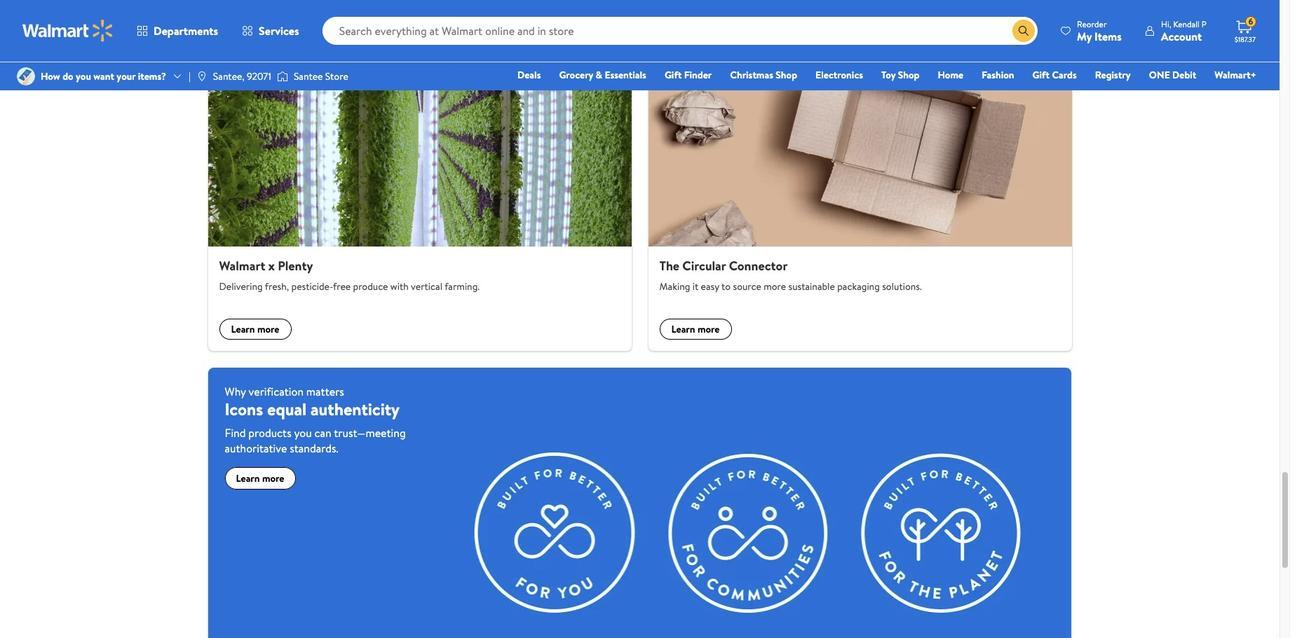 Task type: describe. For each thing, give the bounding box(es) containing it.
packaging
[[837, 280, 880, 294]]

sustainable
[[789, 280, 835, 294]]

learn more inside learn more 'link'
[[236, 472, 284, 486]]

store
[[325, 69, 348, 83]]

circular
[[683, 257, 726, 275]]

registry
[[1095, 68, 1131, 82]]

debit
[[1173, 68, 1197, 82]]

x
[[268, 257, 275, 275]]

authenticity
[[311, 398, 400, 422]]

verification
[[249, 384, 304, 400]]

0 horizontal spatial you
[[76, 69, 91, 83]]

the circular connector list item
[[640, 9, 1080, 352]]

more inside 'link'
[[262, 472, 284, 486]]

christmas shop link
[[724, 67, 804, 83]]

walmart x plenty delivering fresh, pesticide-free produce with vertical farming.
[[219, 257, 480, 294]]

Walmart Site-Wide search field
[[322, 17, 1038, 45]]

home link
[[932, 67, 970, 83]]

source
[[733, 280, 761, 294]]

santee, 92071
[[213, 69, 271, 83]]

easy
[[701, 280, 719, 294]]

products
[[248, 426, 292, 441]]

92071
[[247, 69, 271, 83]]

equal
[[267, 398, 307, 422]]

learn inside 'link'
[[236, 472, 260, 486]]

kendall
[[1174, 18, 1200, 30]]

learn more for circular
[[671, 323, 720, 337]]

gift finder
[[665, 68, 712, 82]]

the
[[660, 257, 680, 275]]

matters
[[306, 384, 344, 400]]

items
[[1095, 28, 1122, 44]]

&
[[596, 68, 602, 82]]

produce
[[353, 280, 388, 294]]

walmart+ link
[[1209, 67, 1263, 83]]

plenty
[[278, 257, 313, 275]]

your
[[117, 69, 136, 83]]

reorder my items
[[1077, 18, 1122, 44]]

 image for how do you want your items?
[[17, 67, 35, 86]]

6
[[1249, 16, 1253, 27]]

standards.
[[290, 441, 338, 457]]

grocery
[[559, 68, 593, 82]]

toy shop link
[[875, 67, 926, 83]]

services
[[259, 23, 299, 39]]

christmas
[[730, 68, 774, 82]]

grocery & essentials
[[559, 68, 647, 82]]

departments
[[154, 23, 218, 39]]

santee
[[294, 69, 323, 83]]

walmart image
[[22, 20, 114, 42]]

do
[[63, 69, 73, 83]]

connector
[[729, 257, 788, 275]]

electronics
[[816, 68, 863, 82]]

registry link
[[1089, 67, 1137, 83]]

finder
[[684, 68, 712, 82]]

why verification matters icons equal authenticity find products you can trust—meeting authoritative standards.
[[225, 384, 406, 457]]

pesticide-
[[291, 280, 333, 294]]

more inside the circular connector making it easy to source more sustainable packaging solutions.
[[764, 280, 786, 294]]

one debit link
[[1143, 67, 1203, 83]]

solutions.
[[882, 280, 922, 294]]

fresh,
[[265, 280, 289, 294]]

departments button
[[125, 14, 230, 48]]

6 $187.37
[[1235, 16, 1256, 44]]

authoritative
[[225, 441, 287, 457]]



Task type: locate. For each thing, give the bounding box(es) containing it.
gift left cards
[[1033, 68, 1050, 82]]

learn down authoritative
[[236, 472, 260, 486]]

learn more
[[231, 323, 279, 337], [671, 323, 720, 337], [236, 472, 284, 486]]

gift finder link
[[658, 67, 718, 83]]

trust—meeting
[[334, 426, 406, 441]]

fashion link
[[976, 67, 1021, 83]]

learn more for x
[[231, 323, 279, 337]]

more down easy
[[698, 323, 720, 337]]

home
[[938, 68, 964, 82]]

why
[[225, 384, 246, 400]]

shop right christmas
[[776, 68, 797, 82]]

hi,
[[1161, 18, 1172, 30]]

learn
[[231, 323, 255, 337], [671, 323, 695, 337], [236, 472, 260, 486]]

learn more down it
[[671, 323, 720, 337]]

hi, kendall p account
[[1161, 18, 1207, 44]]

1 horizontal spatial shop
[[898, 68, 920, 82]]

learn inside the circular connector list item
[[671, 323, 695, 337]]

$187.37
[[1235, 34, 1256, 44]]

cards
[[1052, 68, 1077, 82]]

gift for gift cards
[[1033, 68, 1050, 82]]

reorder
[[1077, 18, 1107, 30]]

p
[[1202, 18, 1207, 30]]

santee,
[[213, 69, 245, 83]]

how
[[41, 69, 60, 83]]

learn more inside the walmart x plenty list item
[[231, 323, 279, 337]]

learn down making
[[671, 323, 695, 337]]

shop
[[776, 68, 797, 82], [898, 68, 920, 82]]

items?
[[138, 69, 166, 83]]

can
[[315, 426, 332, 441]]

list
[[200, 9, 1080, 352]]

1 horizontal spatial you
[[294, 426, 312, 441]]

more down fresh,
[[257, 323, 279, 337]]

|
[[189, 69, 191, 83]]

gift
[[665, 68, 682, 82], [1033, 68, 1050, 82]]

walmart
[[219, 257, 265, 275]]

making
[[660, 280, 690, 294]]

farming.
[[445, 280, 480, 294]]

1 horizontal spatial gift
[[1033, 68, 1050, 82]]

 image for santee store
[[277, 69, 288, 83]]

shop for toy shop
[[898, 68, 920, 82]]

my
[[1077, 28, 1092, 44]]

fashion
[[982, 68, 1014, 82]]

you right do
[[76, 69, 91, 83]]

want
[[93, 69, 114, 83]]

one
[[1149, 68, 1170, 82]]

0 horizontal spatial shop
[[776, 68, 797, 82]]

one debit
[[1149, 68, 1197, 82]]

christmas shop
[[730, 68, 797, 82]]

more
[[764, 280, 786, 294], [257, 323, 279, 337], [698, 323, 720, 337], [262, 472, 284, 486]]

electronics link
[[809, 67, 870, 83]]

gift cards link
[[1026, 67, 1083, 83]]

shop right toy
[[898, 68, 920, 82]]

1 gift from the left
[[665, 68, 682, 82]]

delivering
[[219, 280, 263, 294]]

shop for christmas shop
[[776, 68, 797, 82]]

gift cards
[[1033, 68, 1077, 82]]

2 gift from the left
[[1033, 68, 1050, 82]]

1 vertical spatial you
[[294, 426, 312, 441]]

learn more down authoritative
[[236, 472, 284, 486]]

more down 'connector'
[[764, 280, 786, 294]]

it
[[693, 280, 699, 294]]

0 horizontal spatial gift
[[665, 68, 682, 82]]

you left can at the bottom left of the page
[[294, 426, 312, 441]]

account
[[1161, 28, 1202, 44]]

0 vertical spatial you
[[76, 69, 91, 83]]

santee store
[[294, 69, 348, 83]]

learn down the delivering
[[231, 323, 255, 337]]

you inside "why verification matters icons equal authenticity find products you can trust—meeting authoritative standards."
[[294, 426, 312, 441]]

0 horizontal spatial  image
[[17, 67, 35, 86]]

learn more inside the circular connector list item
[[671, 323, 720, 337]]

search icon image
[[1018, 25, 1030, 36]]

deals link
[[511, 67, 547, 83]]

with
[[390, 280, 409, 294]]

more down authoritative
[[262, 472, 284, 486]]

walmart+
[[1215, 68, 1257, 82]]

gift for gift finder
[[665, 68, 682, 82]]

more inside the walmart x plenty list item
[[257, 323, 279, 337]]

gift left finder
[[665, 68, 682, 82]]

Search search field
[[322, 17, 1038, 45]]

learn for walmart
[[231, 323, 255, 337]]

how do you want your items?
[[41, 69, 166, 83]]

learn for the
[[671, 323, 695, 337]]

1 shop from the left
[[776, 68, 797, 82]]

 image left how
[[17, 67, 35, 86]]

2 shop from the left
[[898, 68, 920, 82]]

the circular connector making it easy to source more sustainable packaging solutions.
[[660, 257, 922, 294]]

deals
[[518, 68, 541, 82]]

learn more link
[[225, 468, 296, 490]]

essentials
[[605, 68, 647, 82]]

services button
[[230, 14, 311, 48]]

free
[[333, 280, 351, 294]]

grocery & essentials link
[[553, 67, 653, 83]]

vertical
[[411, 280, 443, 294]]

toy
[[882, 68, 896, 82]]

1 horizontal spatial  image
[[277, 69, 288, 83]]

list containing walmart x plenty
[[200, 9, 1080, 352]]

find
[[225, 426, 246, 441]]

learn more down the delivering
[[231, 323, 279, 337]]

 image
[[196, 71, 207, 82]]

 image
[[17, 67, 35, 86], [277, 69, 288, 83]]

toy shop
[[882, 68, 920, 82]]

you
[[76, 69, 91, 83], [294, 426, 312, 441]]

icons
[[225, 398, 263, 422]]

to
[[722, 280, 731, 294]]

walmart x plenty list item
[[200, 9, 640, 352]]

 image right 92071
[[277, 69, 288, 83]]

learn inside the walmart x plenty list item
[[231, 323, 255, 337]]



Task type: vqa. For each thing, say whether or not it's contained in the screenshot.
Grocery
yes



